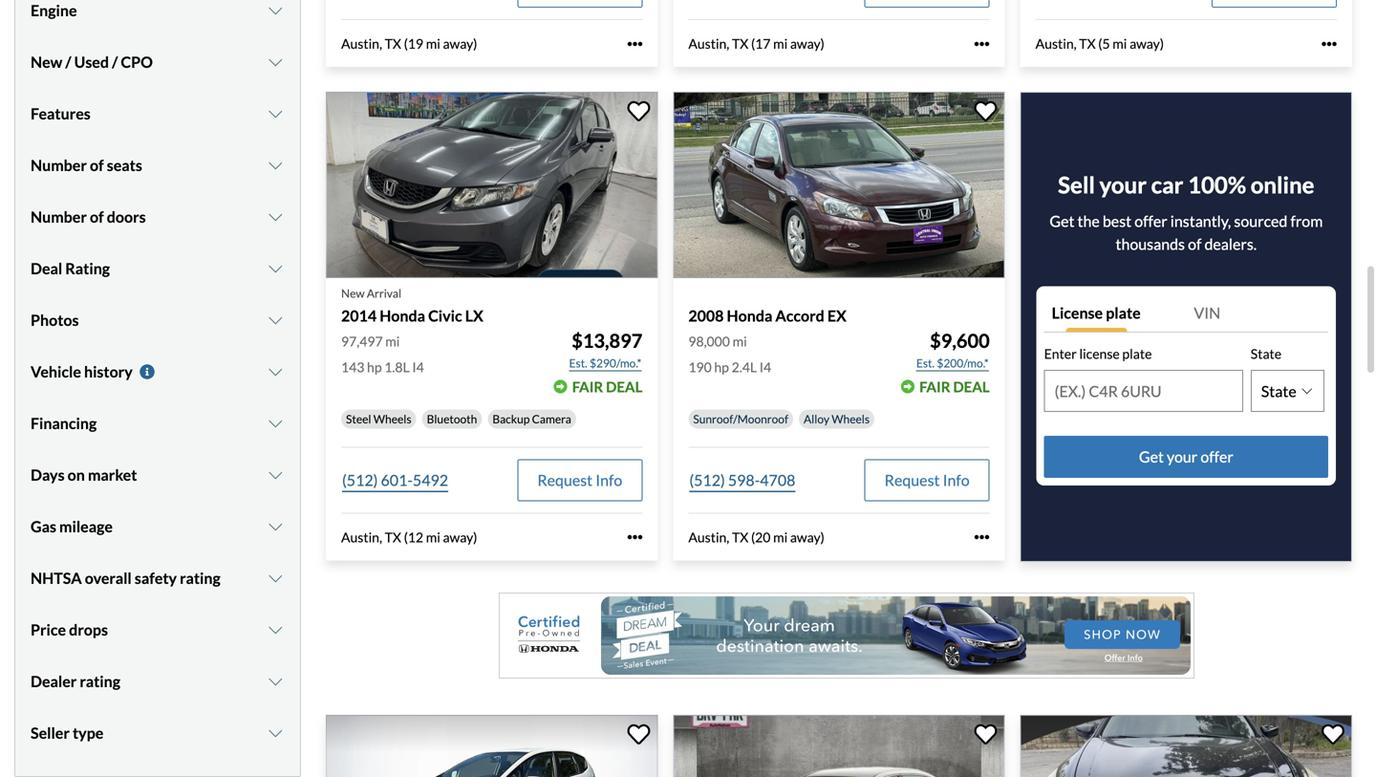 Task type: vqa. For each thing, say whether or not it's contained in the screenshot.
the bottom LEGROOM:
no



Task type: locate. For each thing, give the bounding box(es) containing it.
chevron down image for gas mileage
[[266, 519, 285, 534]]

request info for 5492
[[537, 471, 623, 489]]

away) right the (20
[[790, 529, 825, 545]]

hp for $13,897
[[367, 359, 382, 375]]

0 horizontal spatial request info button
[[517, 459, 643, 501]]

chevron down image for number of seats
[[266, 158, 285, 173]]

chevron down image inside deal rating dropdown button
[[266, 261, 285, 276]]

est. inside the $13,897 est. $290/mo.*
[[569, 356, 588, 370]]

wheels right alloy
[[832, 412, 870, 426]]

(512) 601-5492 button
[[341, 459, 449, 501]]

chevron down image inside seller type dropdown button
[[266, 725, 285, 741]]

1 request from the left
[[537, 471, 593, 489]]

ellipsis h image for austin, tx (20 mi away)
[[975, 530, 990, 545]]

0 horizontal spatial est.
[[569, 356, 588, 370]]

0 horizontal spatial ellipsis h image
[[975, 530, 990, 545]]

wheels right the steel
[[374, 412, 412, 426]]

0 vertical spatial your
[[1100, 171, 1147, 199]]

your up best
[[1100, 171, 1147, 199]]

(512) 598-4708 button
[[689, 459, 797, 501]]

dealer rating
[[31, 672, 120, 690]]

ellipsis h image
[[1322, 36, 1337, 52], [975, 530, 990, 545]]

plate right license
[[1106, 304, 1141, 322]]

0 horizontal spatial fair
[[572, 378, 603, 395]]

number of seats button
[[31, 141, 285, 189]]

5 chevron down image from the top
[[266, 312, 285, 328]]

1 hp from the left
[[367, 359, 382, 375]]

fair deal down "est. $290/mo.*" button
[[572, 378, 643, 395]]

0 horizontal spatial request info
[[537, 471, 623, 489]]

of down instantly, at right top
[[1188, 235, 1202, 253]]

tx left (12
[[385, 529, 401, 545]]

1 horizontal spatial get
[[1139, 447, 1164, 466]]

i4 inside '97,497 mi 143 hp 1.8l i4'
[[412, 359, 424, 375]]

gas mileage
[[31, 517, 113, 536]]

new / used / cpo
[[31, 52, 153, 71]]

1 horizontal spatial fair
[[920, 378, 951, 395]]

9 chevron down image from the top
[[266, 674, 285, 689]]

i4 inside 98,000 mi 190 hp 2.4l i4
[[760, 359, 771, 375]]

mi for (5
[[1113, 36, 1127, 52]]

0 vertical spatial ellipsis h image
[[1322, 36, 1337, 52]]

mi for (19
[[426, 36, 440, 52]]

get left the
[[1050, 212, 1075, 231]]

mi inside 98,000 mi 190 hp 2.4l i4
[[733, 333, 747, 349]]

chevron down image for deal rating
[[266, 261, 285, 276]]

97,497
[[341, 333, 383, 349]]

1 horizontal spatial rating
[[180, 569, 221, 587]]

number down features
[[31, 156, 87, 174]]

photos button
[[31, 296, 285, 344]]

tx left (5
[[1079, 36, 1096, 52]]

mi right "(17"
[[773, 36, 788, 52]]

austin, tx (17 mi away)
[[689, 36, 825, 52]]

2012 honda accord lx sedan front-wheel drive 5-speed automatic image
[[673, 715, 1005, 777]]

1 vertical spatial your
[[1167, 447, 1198, 466]]

deal rating button
[[31, 244, 285, 292]]

10 chevron down image from the top
[[266, 725, 285, 741]]

2008 honda accord ex
[[689, 306, 847, 325]]

0 horizontal spatial your
[[1100, 171, 1147, 199]]

3 chevron down image from the top
[[266, 209, 285, 224]]

fair down est. $200/mo.* button
[[920, 378, 951, 395]]

alloy
[[804, 412, 830, 426]]

new inside new arrival 2014 honda civic lx
[[341, 286, 365, 300]]

rating
[[180, 569, 221, 587], [80, 672, 120, 690]]

1 horizontal spatial /
[[112, 52, 118, 71]]

0 horizontal spatial deal
[[606, 378, 643, 395]]

hp right 143
[[367, 359, 382, 375]]

away) for austin, tx (5 mi away)
[[1130, 36, 1164, 52]]

2 hp from the left
[[714, 359, 729, 375]]

chevron down image
[[266, 3, 285, 18], [266, 54, 285, 70], [266, 416, 285, 431], [266, 519, 285, 534], [266, 570, 285, 586]]

tx left the (20
[[732, 529, 749, 545]]

1 vertical spatial ellipsis h image
[[975, 530, 990, 545]]

austin, for austin, tx (5 mi away)
[[1036, 36, 1077, 52]]

rating right dealer
[[80, 672, 120, 690]]

2 info from the left
[[943, 471, 970, 489]]

(512)
[[342, 471, 378, 489], [689, 471, 725, 489]]

1 horizontal spatial est.
[[916, 356, 935, 370]]

ellipsis h image
[[627, 36, 643, 52], [975, 36, 990, 52], [627, 530, 643, 545]]

chevron down image inside the number of seats dropdown button
[[266, 158, 285, 173]]

mi
[[426, 36, 440, 52], [773, 36, 788, 52], [1113, 36, 1127, 52], [385, 333, 400, 349], [733, 333, 747, 349], [426, 529, 440, 545], [773, 529, 788, 545]]

austin, left "(17"
[[689, 36, 730, 52]]

0 vertical spatial number
[[31, 156, 87, 174]]

info for (512) 598-4708
[[943, 471, 970, 489]]

your
[[1100, 171, 1147, 199], [1167, 447, 1198, 466]]

i4
[[412, 359, 424, 375], [760, 359, 771, 375]]

seats
[[107, 156, 142, 174]]

/
[[65, 52, 71, 71], [112, 52, 118, 71]]

2 (512) from the left
[[689, 471, 725, 489]]

2 i4 from the left
[[760, 359, 771, 375]]

0 horizontal spatial wheels
[[374, 412, 412, 426]]

est. down $13,897
[[569, 356, 588, 370]]

request info button for (512) 601-5492
[[517, 459, 643, 501]]

offer
[[1135, 212, 1168, 231], [1201, 447, 1234, 466]]

offer inside "get the best offer instantly, sourced from thousands of dealers."
[[1135, 212, 1168, 231]]

away) for austin, tx (19 mi away)
[[443, 36, 477, 52]]

0 vertical spatial new
[[31, 52, 62, 71]]

2 deal from the left
[[953, 378, 990, 395]]

1 horizontal spatial request info
[[885, 471, 970, 489]]

request
[[537, 471, 593, 489], [885, 471, 940, 489]]

tx left "(17"
[[732, 36, 749, 52]]

honda up 98,000 mi 190 hp 2.4l i4
[[727, 306, 773, 325]]

camera
[[532, 412, 571, 426]]

chevron down image inside engine dropdown button
[[266, 3, 285, 18]]

tx left (19
[[385, 36, 401, 52]]

new left "used"
[[31, 52, 62, 71]]

austin, left (12
[[341, 529, 382, 545]]

1 horizontal spatial i4
[[760, 359, 771, 375]]

sunroof/moonroof
[[693, 412, 789, 426]]

number up deal rating
[[31, 207, 87, 226]]

1 fair deal from the left
[[572, 378, 643, 395]]

1 / from the left
[[65, 52, 71, 71]]

mi for (17
[[773, 36, 788, 52]]

1 horizontal spatial honda
[[727, 306, 773, 325]]

0 horizontal spatial honda
[[380, 306, 425, 325]]

0 horizontal spatial get
[[1050, 212, 1075, 231]]

your for offer
[[1167, 447, 1198, 466]]

number for number of doors
[[31, 207, 87, 226]]

deal down $290/mo.*
[[606, 378, 643, 395]]

mi inside '97,497 mi 143 hp 1.8l i4'
[[385, 333, 400, 349]]

0 horizontal spatial request
[[537, 471, 593, 489]]

financing button
[[31, 399, 285, 447]]

thousands
[[1116, 235, 1185, 253]]

chevron down image inside 'nhtsa overall safety rating' dropdown button
[[266, 570, 285, 586]]

deal rating
[[31, 259, 110, 277]]

1 est. from the left
[[569, 356, 588, 370]]

request info
[[537, 471, 623, 489], [885, 471, 970, 489]]

1 request info from the left
[[537, 471, 623, 489]]

chevron down image inside financing dropdown button
[[266, 416, 285, 431]]

2 chevron down image from the top
[[266, 54, 285, 70]]

austin, tx (12 mi away)
[[341, 529, 477, 545]]

on
[[68, 465, 85, 484]]

0 vertical spatial of
[[90, 156, 104, 174]]

chevron down image for engine
[[266, 3, 285, 18]]

mi right the (20
[[773, 529, 788, 545]]

chevron down image inside the number of doors dropdown button
[[266, 209, 285, 224]]

7 chevron down image from the top
[[266, 467, 285, 482]]

deal down $200/mo.*
[[953, 378, 990, 395]]

chevron down image inside price drops dropdown button
[[266, 622, 285, 637]]

1 honda from the left
[[380, 306, 425, 325]]

white 2013 honda fit base hatchback front-wheel drive 5-speed manual image
[[326, 715, 658, 777]]

deal for $9,600
[[953, 378, 990, 395]]

deal
[[606, 378, 643, 395], [953, 378, 990, 395]]

away)
[[443, 36, 477, 52], [790, 36, 825, 52], [1130, 36, 1164, 52], [443, 529, 477, 545], [790, 529, 825, 545]]

chevron down image inside the photos dropdown button
[[266, 312, 285, 328]]

(512) for (512) 598-4708
[[689, 471, 725, 489]]

1 vertical spatial of
[[90, 207, 104, 226]]

chevron down image inside new / used / cpo 'dropdown button'
[[266, 54, 285, 70]]

price
[[31, 620, 66, 639]]

chevron down image
[[266, 106, 285, 121], [266, 158, 285, 173], [266, 209, 285, 224], [266, 261, 285, 276], [266, 312, 285, 328], [266, 364, 285, 379], [266, 467, 285, 482], [266, 622, 285, 637], [266, 674, 285, 689], [266, 725, 285, 741]]

1 chevron down image from the top
[[266, 3, 285, 18]]

Enter license plate field
[[1045, 371, 1242, 411]]

of left seats
[[90, 156, 104, 174]]

0 horizontal spatial /
[[65, 52, 71, 71]]

1 vertical spatial new
[[341, 286, 365, 300]]

1 horizontal spatial ellipsis h image
[[1322, 36, 1337, 52]]

austin, tx (19 mi away)
[[341, 36, 477, 52]]

mi right (19
[[426, 36, 440, 52]]

away) right (12
[[443, 529, 477, 545]]

ellipsis h image for austin, tx (5 mi away)
[[1322, 36, 1337, 52]]

hp inside 98,000 mi 190 hp 2.4l i4
[[714, 359, 729, 375]]

1 i4 from the left
[[412, 359, 424, 375]]

0 horizontal spatial (512)
[[342, 471, 378, 489]]

i4 right 1.8l
[[412, 359, 424, 375]]

1 horizontal spatial info
[[943, 471, 970, 489]]

away) right (5
[[1130, 36, 1164, 52]]

1 number from the top
[[31, 156, 87, 174]]

away) for austin, tx (17 mi away)
[[790, 36, 825, 52]]

1 horizontal spatial request info button
[[865, 459, 990, 501]]

hp for $9,600
[[714, 359, 729, 375]]

1 info from the left
[[596, 471, 623, 489]]

1 horizontal spatial request
[[885, 471, 940, 489]]

nhtsa overall safety rating
[[31, 569, 221, 587]]

2 chevron down image from the top
[[266, 158, 285, 173]]

ellipsis h image for austin, tx (19 mi away)
[[627, 36, 643, 52]]

2 wheels from the left
[[832, 412, 870, 426]]

new
[[31, 52, 62, 71], [341, 286, 365, 300]]

rating right 'safety'
[[180, 569, 221, 587]]

ex
[[828, 306, 847, 325]]

0 horizontal spatial offer
[[1135, 212, 1168, 231]]

1 deal from the left
[[606, 378, 643, 395]]

new up 2014 at the left
[[341, 286, 365, 300]]

of for doors
[[90, 207, 104, 226]]

(512) left 598-
[[689, 471, 725, 489]]

license plate
[[1052, 304, 1141, 322]]

$13,897
[[572, 329, 643, 352]]

1 horizontal spatial fair deal
[[920, 378, 990, 395]]

98,000
[[689, 333, 730, 349]]

est. inside $9,600 est. $200/mo.*
[[916, 356, 935, 370]]

/ left "used"
[[65, 52, 71, 71]]

ellipsis h image for austin, tx (17 mi away)
[[975, 36, 990, 52]]

arrival
[[367, 286, 402, 300]]

away) right "(17"
[[790, 36, 825, 52]]

1 vertical spatial get
[[1139, 447, 1164, 466]]

austin, left the (20
[[689, 529, 730, 545]]

the
[[1078, 212, 1100, 231]]

1 wheels from the left
[[374, 412, 412, 426]]

2 number from the top
[[31, 207, 87, 226]]

2 est. from the left
[[916, 356, 935, 370]]

mileage
[[59, 517, 113, 536]]

new / used / cpo button
[[31, 38, 285, 86]]

2 fair from the left
[[920, 378, 951, 395]]

of left doors
[[90, 207, 104, 226]]

honda down arrival
[[380, 306, 425, 325]]

vin tab
[[1186, 294, 1329, 332]]

1 horizontal spatial your
[[1167, 447, 1198, 466]]

mi up 2.4l
[[733, 333, 747, 349]]

1 horizontal spatial deal
[[953, 378, 990, 395]]

mi right (5
[[1113, 36, 1127, 52]]

fair deal for $9,600
[[920, 378, 990, 395]]

hp right 190
[[714, 359, 729, 375]]

2 request info from the left
[[885, 471, 970, 489]]

1 horizontal spatial offer
[[1201, 447, 1234, 466]]

2 fair deal from the left
[[920, 378, 990, 395]]

chevron down image for price drops
[[266, 622, 285, 637]]

5 chevron down image from the top
[[266, 570, 285, 586]]

tx for (17 mi away)
[[732, 36, 749, 52]]

new inside 'dropdown button'
[[31, 52, 62, 71]]

1 horizontal spatial (512)
[[689, 471, 725, 489]]

austin, left (5
[[1036, 36, 1077, 52]]

number of seats
[[31, 156, 142, 174]]

0 vertical spatial offer
[[1135, 212, 1168, 231]]

chevron down image inside days on market dropdown button
[[266, 467, 285, 482]]

sell your car 100% online
[[1058, 171, 1315, 199]]

away) right (19
[[443, 36, 477, 52]]

0 horizontal spatial i4
[[412, 359, 424, 375]]

plate
[[1106, 304, 1141, 322], [1123, 346, 1152, 362]]

est. left $200/mo.*
[[916, 356, 935, 370]]

0 horizontal spatial fair deal
[[572, 378, 643, 395]]

advertisement region
[[499, 593, 1195, 679]]

hp
[[367, 359, 382, 375], [714, 359, 729, 375]]

1 horizontal spatial new
[[341, 286, 365, 300]]

est. for $9,600
[[916, 356, 935, 370]]

get down enter license plate field
[[1139, 447, 1164, 466]]

i4 right 2.4l
[[760, 359, 771, 375]]

get inside "get the best offer instantly, sourced from thousands of dealers."
[[1050, 212, 1075, 231]]

your inside button
[[1167, 447, 1198, 466]]

chevron down image for financing
[[266, 416, 285, 431]]

8 chevron down image from the top
[[266, 622, 285, 637]]

0 vertical spatial plate
[[1106, 304, 1141, 322]]

mi up 1.8l
[[385, 333, 400, 349]]

1 fair from the left
[[572, 378, 603, 395]]

rating
[[65, 259, 110, 277]]

chevron down image inside dealer rating dropdown button
[[266, 674, 285, 689]]

$200/mo.*
[[937, 356, 989, 370]]

dealer rating button
[[31, 657, 285, 705]]

austin,
[[341, 36, 382, 52], [689, 36, 730, 52], [1036, 36, 1077, 52], [341, 529, 382, 545], [689, 529, 730, 545]]

number
[[31, 156, 87, 174], [31, 207, 87, 226]]

2 request from the left
[[885, 471, 940, 489]]

instantly,
[[1171, 212, 1231, 231]]

1 horizontal spatial wheels
[[832, 412, 870, 426]]

get for get your offer
[[1139, 447, 1164, 466]]

1 vertical spatial number
[[31, 207, 87, 226]]

chevron down image inside features dropdown button
[[266, 106, 285, 121]]

away) for austin, tx (12 mi away)
[[443, 529, 477, 545]]

1 vertical spatial offer
[[1201, 447, 1234, 466]]

tx for (5 mi away)
[[1079, 36, 1096, 52]]

1 request info button from the left
[[517, 459, 643, 501]]

get for get the best offer instantly, sourced from thousands of dealers.
[[1050, 212, 1075, 231]]

0 horizontal spatial rating
[[80, 672, 120, 690]]

2 request info button from the left
[[865, 459, 990, 501]]

0 horizontal spatial info
[[596, 471, 623, 489]]

(512) left 601-
[[342, 471, 378, 489]]

request info button for (512) 598-4708
[[865, 459, 990, 501]]

request info for 4708
[[885, 471, 970, 489]]

tab list
[[1044, 294, 1329, 332]]

chevron down image inside gas mileage dropdown button
[[266, 519, 285, 534]]

0 horizontal spatial hp
[[367, 359, 382, 375]]

plate right 'license'
[[1123, 346, 1152, 362]]

dealer
[[31, 672, 77, 690]]

fair down "est. $290/mo.*" button
[[572, 378, 603, 395]]

4 chevron down image from the top
[[266, 519, 285, 534]]

4 chevron down image from the top
[[266, 261, 285, 276]]

chevron down image for nhtsa overall safety rating
[[266, 570, 285, 586]]

your down enter license plate field
[[1167, 447, 1198, 466]]

1 chevron down image from the top
[[266, 106, 285, 121]]

austin, left (19
[[341, 36, 382, 52]]

get inside button
[[1139, 447, 1164, 466]]

/ left the cpo
[[112, 52, 118, 71]]

1 (512) from the left
[[342, 471, 378, 489]]

austin, for austin, tx (17 mi away)
[[689, 36, 730, 52]]

3 chevron down image from the top
[[266, 416, 285, 431]]

0 horizontal spatial new
[[31, 52, 62, 71]]

0 vertical spatial get
[[1050, 212, 1075, 231]]

mi right (12
[[426, 529, 440, 545]]

of for seats
[[90, 156, 104, 174]]

price drops button
[[31, 606, 285, 654]]

(20
[[751, 529, 771, 545]]

1 horizontal spatial hp
[[714, 359, 729, 375]]

2 vertical spatial of
[[1188, 235, 1202, 253]]

vehicle history button
[[31, 348, 285, 396]]

fair deal down est. $200/mo.* button
[[920, 378, 990, 395]]

hp inside '97,497 mi 143 hp 1.8l i4'
[[367, 359, 382, 375]]

backup
[[493, 412, 530, 426]]



Task type: describe. For each thing, give the bounding box(es) containing it.
days on market button
[[31, 451, 285, 499]]

est. $200/mo.* button
[[916, 354, 990, 373]]

get your offer
[[1139, 447, 1234, 466]]

alloy wheels
[[804, 412, 870, 426]]

request for 5492
[[537, 471, 593, 489]]

wheels for steel wheels
[[374, 412, 412, 426]]

backup camera
[[493, 412, 571, 426]]

lx
[[465, 306, 484, 325]]

days on market
[[31, 465, 137, 484]]

143
[[341, 359, 365, 375]]

from
[[1291, 212, 1323, 231]]

est. $290/mo.* button
[[568, 354, 643, 373]]

chevron down image for photos
[[266, 312, 285, 328]]

tx for (19 mi away)
[[385, 36, 401, 52]]

fair for $13,897
[[572, 378, 603, 395]]

tx for (12 mi away)
[[385, 529, 401, 545]]

98,000 mi 190 hp 2.4l i4
[[689, 333, 771, 375]]

new arrival 2014 honda civic lx
[[341, 286, 484, 325]]

plate inside license plate tab
[[1106, 304, 1141, 322]]

6 chevron down image from the top
[[266, 364, 285, 379]]

of inside "get the best offer instantly, sourced from thousands of dealers."
[[1188, 235, 1202, 253]]

enter
[[1044, 346, 1077, 362]]

austin, tx (20 mi away)
[[689, 529, 825, 545]]

gas
[[31, 517, 56, 536]]

drops
[[69, 620, 108, 639]]

overall
[[85, 569, 132, 587]]

nhtsa
[[31, 569, 82, 587]]

best
[[1103, 212, 1132, 231]]

dealers.
[[1205, 235, 1257, 253]]

2.4l
[[732, 359, 757, 375]]

number of doors
[[31, 207, 146, 226]]

new for new arrival 2014 honda civic lx
[[341, 286, 365, 300]]

away) for austin, tx (20 mi away)
[[790, 529, 825, 545]]

i4 for $13,897
[[412, 359, 424, 375]]

features
[[31, 104, 91, 123]]

seller type
[[31, 723, 104, 742]]

seller type button
[[31, 709, 285, 757]]

gas mileage button
[[31, 503, 285, 550]]

chevron down image for number of doors
[[266, 209, 285, 224]]

fair for $9,600
[[920, 378, 951, 395]]

maroon 2008 honda accord ex sedan front-wheel drive 5-speed automatic image
[[673, 92, 1005, 278]]

vehicle history
[[31, 362, 133, 381]]

sell
[[1058, 171, 1095, 199]]

request for 4708
[[885, 471, 940, 489]]

price drops
[[31, 620, 108, 639]]

chevron down image for dealer rating
[[266, 674, 285, 689]]

steel
[[346, 412, 371, 426]]

190
[[689, 359, 712, 375]]

your for car
[[1100, 171, 1147, 199]]

nhtsa overall safety rating button
[[31, 554, 285, 602]]

cpo
[[121, 52, 153, 71]]

2 / from the left
[[112, 52, 118, 71]]

bluetooth
[[427, 412, 477, 426]]

used
[[74, 52, 109, 71]]

wheels for alloy wheels
[[832, 412, 870, 426]]

(19
[[404, 36, 423, 52]]

sourced
[[1234, 212, 1288, 231]]

1 vertical spatial plate
[[1123, 346, 1152, 362]]

license
[[1080, 346, 1120, 362]]

$9,600 est. $200/mo.*
[[916, 329, 990, 370]]

austin, for austin, tx (20 mi away)
[[689, 529, 730, 545]]

number for number of seats
[[31, 156, 87, 174]]

state
[[1251, 346, 1282, 362]]

ellipsis h image for austin, tx (12 mi away)
[[627, 530, 643, 545]]

online
[[1251, 171, 1315, 199]]

new for new / used / cpo
[[31, 52, 62, 71]]

seller
[[31, 723, 70, 742]]

est. for $13,897
[[569, 356, 588, 370]]

i4 for $9,600
[[760, 359, 771, 375]]

info circle image
[[137, 364, 157, 379]]

tx for (20 mi away)
[[732, 529, 749, 545]]

fair deal for $13,897
[[572, 378, 643, 395]]

97,497 mi 143 hp 1.8l i4
[[341, 333, 424, 375]]

(512) 598-4708
[[689, 471, 796, 489]]

number of doors button
[[31, 193, 285, 241]]

601-
[[381, 471, 413, 489]]

modern steel metallic 2014 honda civic lx sedan front-wheel drive continuously variable transmission image
[[326, 92, 658, 278]]

license
[[1052, 304, 1103, 322]]

vin
[[1194, 304, 1221, 322]]

$13,897 est. $290/mo.*
[[569, 329, 643, 370]]

features button
[[31, 90, 285, 137]]

offer inside button
[[1201, 447, 1234, 466]]

get the best offer instantly, sourced from thousands of dealers.
[[1050, 212, 1323, 253]]

info for (512) 601-5492
[[596, 471, 623, 489]]

mi for (20
[[773, 529, 788, 545]]

license plate tab
[[1044, 294, 1186, 332]]

black 2011 honda accord se sedan front-wheel drive 5-speed automatic overdrive image
[[1020, 715, 1352, 777]]

100%
[[1188, 171, 1246, 199]]

vehicle
[[31, 362, 81, 381]]

financing
[[31, 414, 97, 432]]

1 vertical spatial rating
[[80, 672, 120, 690]]

enter license plate
[[1044, 346, 1152, 362]]

0 vertical spatial rating
[[180, 569, 221, 587]]

mi for (12
[[426, 529, 440, 545]]

chevron down image for seller type
[[266, 725, 285, 741]]

engine button
[[31, 0, 285, 34]]

doors
[[107, 207, 146, 226]]

2 honda from the left
[[727, 306, 773, 325]]

(512) for (512) 601-5492
[[342, 471, 378, 489]]

austin, tx (5 mi away)
[[1036, 36, 1164, 52]]

tab list containing license plate
[[1044, 294, 1329, 332]]

get your offer button
[[1044, 436, 1329, 478]]

photos
[[31, 310, 79, 329]]

deal for $13,897
[[606, 378, 643, 395]]

civic
[[428, 306, 462, 325]]

austin, for austin, tx (19 mi away)
[[341, 36, 382, 52]]

days
[[31, 465, 65, 484]]

history
[[84, 362, 133, 381]]

austin, for austin, tx (12 mi away)
[[341, 529, 382, 545]]

$290/mo.*
[[590, 356, 642, 370]]

type
[[73, 723, 104, 742]]

(12
[[404, 529, 423, 545]]

chevron down image for new / used / cpo
[[266, 54, 285, 70]]

5492
[[413, 471, 448, 489]]

safety
[[135, 569, 177, 587]]

engine
[[31, 1, 77, 19]]

598-
[[728, 471, 760, 489]]

(17
[[751, 36, 771, 52]]

(512) 601-5492
[[342, 471, 448, 489]]

deal
[[31, 259, 62, 277]]

honda inside new arrival 2014 honda civic lx
[[380, 306, 425, 325]]

$9,600
[[930, 329, 990, 352]]

chevron down image for days on market
[[266, 467, 285, 482]]

market
[[88, 465, 137, 484]]

chevron down image for features
[[266, 106, 285, 121]]

4708
[[760, 471, 796, 489]]

2008
[[689, 306, 724, 325]]



